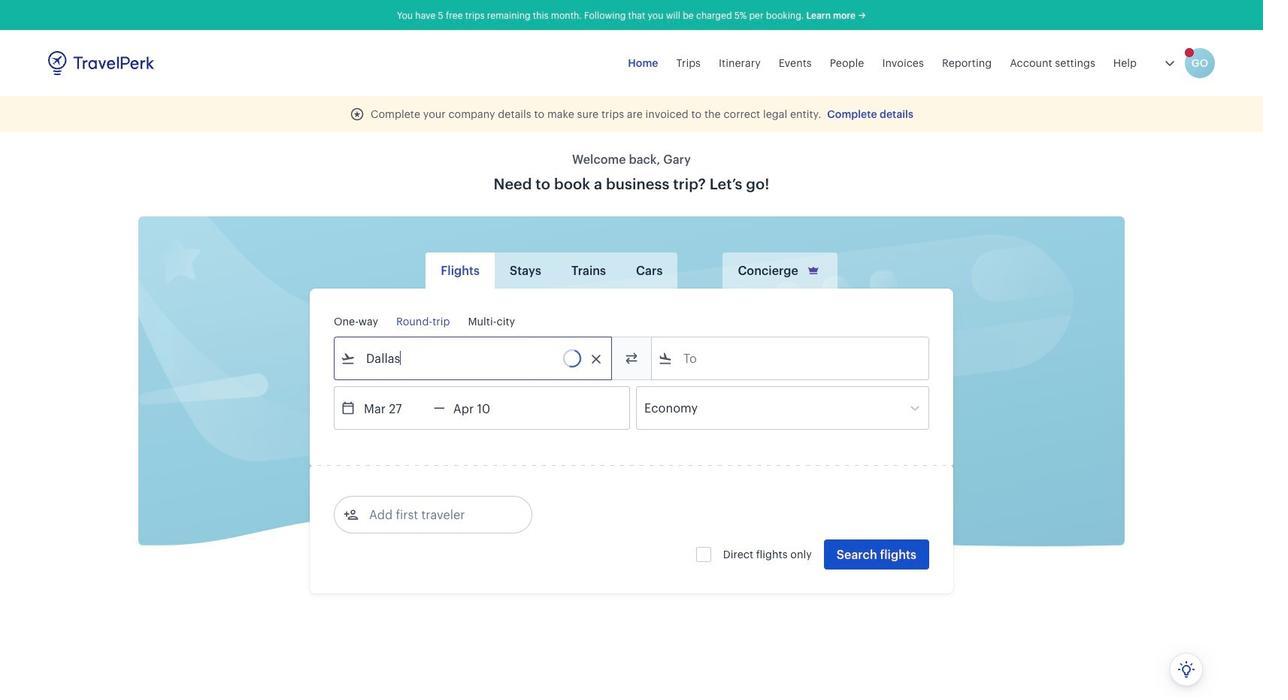 Task type: locate. For each thing, give the bounding box(es) containing it.
Add first traveler search field
[[359, 503, 515, 527]]

Return text field
[[445, 387, 523, 429]]

Depart text field
[[356, 387, 434, 429]]

From search field
[[356, 347, 592, 371]]



Task type: describe. For each thing, give the bounding box(es) containing it.
To search field
[[673, 347, 909, 371]]



Task type: vqa. For each thing, say whether or not it's contained in the screenshot.
the To Search Field
yes



